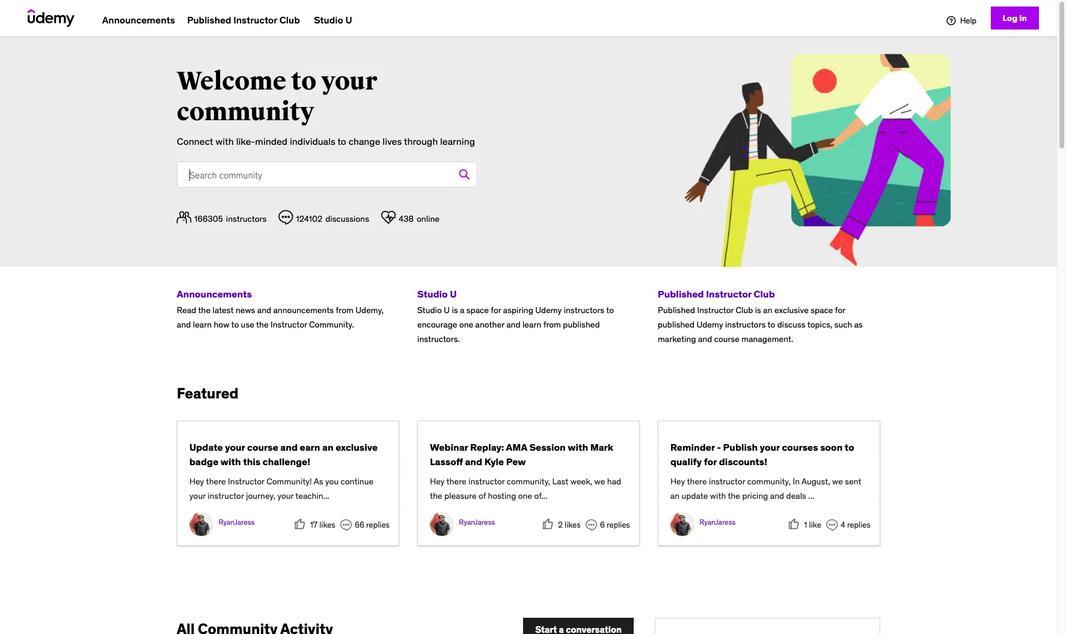 Task type: vqa. For each thing, say whether or not it's contained in the screenshot.


Task type: locate. For each thing, give the bounding box(es) containing it.
3 user avatar image from the left
[[671, 512, 695, 537]]

udemy,
[[356, 305, 384, 316]]

udemy inside studio u studio u is a space for aspiring udemy instructors to encourage one another and learn from published instructors.
[[536, 305, 562, 316]]

0 horizontal spatial announcements
[[102, 14, 175, 26]]

featured
[[177, 384, 239, 403]]

0 vertical spatial club
[[280, 14, 300, 26]]

from
[[336, 305, 354, 316], [544, 319, 561, 330]]

likes right 17
[[320, 520, 336, 530]]

0 vertical spatial u
[[346, 14, 352, 26]]

hey inside hey there instructor community!   as you continue your instructor journey, your teachin...
[[190, 476, 204, 487]]

and down the read
[[177, 319, 191, 330]]

published inside published instructor club link
[[187, 14, 231, 26]]

and right marketing
[[699, 334, 713, 345]]

1 vertical spatial club
[[754, 288, 776, 300]]

change
[[349, 135, 381, 147]]

to
[[291, 66, 317, 97], [338, 135, 347, 147], [607, 305, 614, 316], [231, 319, 239, 330], [768, 319, 776, 330], [845, 441, 855, 453]]

in right log
[[1020, 13, 1028, 23]]

2 horizontal spatial user avatar image
[[671, 512, 695, 537]]

community.
[[309, 319, 354, 330]]

3 replies from the left
[[848, 520, 871, 530]]

0 horizontal spatial learn
[[193, 319, 212, 330]]

your
[[321, 66, 378, 97], [225, 441, 245, 453], [760, 441, 780, 453], [190, 491, 206, 502], [278, 491, 294, 502]]

0 horizontal spatial hey
[[190, 476, 204, 487]]

and up the "challenge!"
[[281, 441, 298, 453]]

2 community, from the left
[[748, 476, 791, 487]]

published inside published instructor club published instructor club is an exclusive space for published udemy instructors to discuss topics, such as marketing and course management.
[[658, 319, 695, 330]]

1 vertical spatial from
[[544, 319, 561, 330]]

hey down lassoff
[[430, 476, 445, 487]]

2 horizontal spatial an
[[764, 305, 773, 316]]

1 horizontal spatial exclusive
[[775, 305, 809, 316]]

0 horizontal spatial likes
[[320, 520, 336, 530]]

space inside published instructor club published instructor club is an exclusive space for published udemy instructors to discuss topics, such as marketing and course management.
[[811, 305, 834, 316]]

had
[[608, 476, 622, 487]]

likes
[[320, 520, 336, 530], [565, 520, 581, 530]]

1 published from the left
[[563, 319, 600, 330]]

and inside published instructor club published instructor club is an exclusive space for published udemy instructors to discuss topics, such as marketing and course management.
[[699, 334, 713, 345]]

for up another
[[491, 305, 502, 316]]

published instructor club link
[[181, 3, 306, 36], [658, 288, 776, 300]]

an up management.
[[764, 305, 773, 316]]

published instructor club
[[187, 14, 300, 26]]

1 horizontal spatial likes
[[565, 520, 581, 530]]

learn inside announcements read the latest news and announcements from udemy, and learn how to use the instructor community.
[[193, 319, 212, 330]]

course inside update your course and earn an exclusive badge with this challenge!
[[247, 441, 279, 453]]

2 horizontal spatial ryanjaress
[[700, 518, 736, 527]]

0 vertical spatial one
[[460, 319, 474, 330]]

0 horizontal spatial club
[[280, 14, 300, 26]]

there inside hey there instructor community,    last week, we had the pleasure of hosting one of...
[[447, 476, 467, 487]]

the left the pleasure
[[430, 491, 443, 502]]

announcements read the latest news and announcements from udemy, and learn how to use the instructor community.
[[177, 288, 384, 330]]

1 we from the left
[[595, 476, 606, 487]]

instructor inside hey there instructor community!   as you continue your instructor journey, your teachin...
[[228, 476, 265, 487]]

in inside hey there instructor community,   in august, we sent an update with the pricing and deals ...
[[793, 476, 800, 487]]

connect with like-minded individuals to change lives through learning
[[177, 135, 475, 147]]

1 horizontal spatial hey
[[430, 476, 445, 487]]

ryanjaress link
[[219, 515, 255, 530], [459, 515, 495, 530], [700, 515, 736, 530]]

minded
[[255, 135, 288, 147]]

replies right 66 on the left of the page
[[367, 520, 390, 530]]

hey for update your course and earn an exclusive badge with this challenge!
[[190, 476, 204, 487]]

0 vertical spatial exclusive
[[775, 305, 809, 316]]

course inside published instructor club published instructor club is an exclusive space for published udemy instructors to discuss topics, such as marketing and course management.
[[715, 334, 740, 345]]

instructors inside studio u studio u is a space for aspiring udemy instructors to encourage one another and learn from published instructors.
[[564, 305, 605, 316]]

1 vertical spatial instructors
[[564, 305, 605, 316]]

124102 discussions
[[296, 213, 369, 224]]

0 vertical spatial from
[[336, 305, 354, 316]]

2 published from the left
[[658, 319, 695, 330]]

0 horizontal spatial for
[[491, 305, 502, 316]]

community, up the of...
[[507, 476, 551, 487]]

1 like
[[805, 520, 822, 530]]

ryanjaress for for
[[700, 518, 736, 527]]

2 horizontal spatial instructor
[[709, 476, 746, 487]]

there inside hey there instructor community,   in august, we sent an update with the pricing and deals ...
[[688, 476, 707, 487]]

hey inside hey there instructor community,   in august, we sent an update with the pricing and deals ...
[[671, 476, 686, 487]]

0 horizontal spatial user avatar image
[[190, 512, 214, 537]]

2 user avatar image from the left
[[430, 512, 454, 537]]

2 horizontal spatial instructors
[[726, 319, 766, 330]]

0 horizontal spatial is
[[452, 305, 458, 316]]

community
[[177, 97, 315, 128]]

0 horizontal spatial space
[[467, 305, 489, 316]]

is up management.
[[756, 305, 762, 316]]

0 horizontal spatial exclusive
[[336, 441, 378, 453]]

0 vertical spatial announcements
[[102, 14, 175, 26]]

course up this
[[247, 441, 279, 453]]

2 is from the left
[[756, 305, 762, 316]]

0 horizontal spatial one
[[460, 319, 474, 330]]

space right "a"
[[467, 305, 489, 316]]

course left management.
[[715, 334, 740, 345]]

studio
[[314, 14, 343, 26], [418, 288, 448, 300], [418, 305, 442, 316]]

replay:
[[471, 441, 505, 453]]

2 learn from the left
[[523, 319, 542, 330]]

there for qualify
[[688, 476, 707, 487]]

hey down qualify at bottom
[[671, 476, 686, 487]]

community,
[[507, 476, 551, 487], [748, 476, 791, 487]]

2 vertical spatial instructors
[[726, 319, 766, 330]]

0 horizontal spatial from
[[336, 305, 354, 316]]

1 horizontal spatial in
[[1020, 13, 1028, 23]]

community, inside hey there instructor community,   in august, we sent an update with the pricing and deals ...
[[748, 476, 791, 487]]

ryanjaress link down the of
[[459, 515, 495, 530]]

0 horizontal spatial an
[[323, 441, 334, 453]]

an right earn on the bottom left
[[323, 441, 334, 453]]

1 learn from the left
[[193, 319, 212, 330]]

ryanjaress link down journey,
[[219, 515, 255, 530]]

1 horizontal spatial course
[[715, 334, 740, 345]]

there for and
[[447, 476, 467, 487]]

announcements link
[[96, 3, 181, 36], [177, 288, 252, 300]]

0 vertical spatial studio u link
[[308, 3, 358, 36]]

0 horizontal spatial published
[[563, 319, 600, 330]]

published for published instructor club
[[187, 14, 231, 26]]

0 vertical spatial studio
[[314, 14, 343, 26]]

ryanjaress down update
[[700, 518, 736, 527]]

one
[[460, 319, 474, 330], [519, 491, 533, 502]]

0 horizontal spatial replies
[[367, 520, 390, 530]]

1 vertical spatial studio u link
[[418, 288, 457, 300]]

instructor down discounts!
[[709, 476, 746, 487]]

2 horizontal spatial replies
[[848, 520, 871, 530]]

user avatar image for update your course and earn an exclusive badge with this challenge!
[[190, 512, 214, 537]]

...
[[809, 491, 815, 502]]

is left "a"
[[452, 305, 458, 316]]

66
[[355, 520, 365, 530]]

hey for webinar replay: ama session with mark lassoff and kyle pew
[[430, 476, 445, 487]]

0 horizontal spatial in
[[793, 476, 800, 487]]

1 is from the left
[[452, 305, 458, 316]]

1 space from the left
[[467, 305, 489, 316]]

1 there from the left
[[206, 476, 226, 487]]

0 vertical spatial instructors
[[226, 213, 267, 224]]

3 hey from the left
[[671, 476, 686, 487]]

0 horizontal spatial ryanjaress link
[[219, 515, 255, 530]]

announcements
[[102, 14, 175, 26], [177, 288, 252, 300]]

we inside hey there instructor community,    last week, we had the pleasure of hosting one of...
[[595, 476, 606, 487]]

your inside update your course and earn an exclusive badge with this challenge!
[[225, 441, 245, 453]]

1 horizontal spatial instructors
[[564, 305, 605, 316]]

2 vertical spatial published
[[658, 305, 696, 316]]

2 hey from the left
[[430, 476, 445, 487]]

likes for with
[[565, 520, 581, 530]]

2 replies from the left
[[607, 520, 631, 530]]

instructor inside announcements read the latest news and announcements from udemy, and learn how to use the instructor community.
[[271, 319, 307, 330]]

announcements for announcements read the latest news and announcements from udemy, and learn how to use the instructor community.
[[177, 288, 252, 300]]

2 ryanjaress from the left
[[459, 518, 495, 527]]

1 horizontal spatial udemy
[[697, 319, 724, 330]]

the left pricing
[[728, 491, 741, 502]]

1 horizontal spatial one
[[519, 491, 533, 502]]

there up update
[[688, 476, 707, 487]]

exclusive
[[775, 305, 809, 316], [336, 441, 378, 453]]

0 horizontal spatial udemy
[[536, 305, 562, 316]]

for up such
[[836, 305, 846, 316]]

-
[[718, 441, 722, 453]]

we inside hey there instructor community,   in august, we sent an update with the pricing and deals ...
[[833, 476, 844, 487]]

we left had
[[595, 476, 606, 487]]

journey,
[[246, 491, 276, 502]]

pleasure
[[445, 491, 477, 502]]

0 horizontal spatial ryanjaress
[[219, 518, 255, 527]]

17 likes
[[310, 520, 336, 530]]

ryanjaress
[[219, 518, 255, 527], [459, 518, 495, 527], [700, 518, 736, 527]]

one left the of...
[[519, 491, 533, 502]]

replies for reminder - publish your courses soon to qualify for discounts!
[[848, 520, 871, 530]]

1 horizontal spatial space
[[811, 305, 834, 316]]

1 horizontal spatial announcements
[[177, 288, 252, 300]]

the inside hey there instructor community,    last week, we had the pleasure of hosting one of...
[[430, 491, 443, 502]]

2 vertical spatial an
[[671, 491, 680, 502]]

1 horizontal spatial published
[[658, 319, 695, 330]]

user avatar image
[[190, 512, 214, 537], [430, 512, 454, 537], [671, 512, 695, 537]]

for down reminder
[[704, 456, 717, 468]]

1 horizontal spatial instructor
[[469, 476, 505, 487]]

learn left how
[[193, 319, 212, 330]]

the inside hey there instructor community,   in august, we sent an update with the pricing and deals ...
[[728, 491, 741, 502]]

in up the deals
[[793, 476, 800, 487]]

from inside studio u studio u is a space for aspiring udemy instructors to encourage one another and learn from published instructors.
[[544, 319, 561, 330]]

week,
[[571, 476, 593, 487]]

2 horizontal spatial club
[[754, 288, 776, 300]]

0 horizontal spatial there
[[206, 476, 226, 487]]

one down "a"
[[460, 319, 474, 330]]

with right update
[[711, 491, 727, 502]]

1 horizontal spatial published instructor club link
[[658, 288, 776, 300]]

we for reminder - publish your courses soon to qualify for discounts!
[[833, 476, 844, 487]]

space
[[467, 305, 489, 316], [811, 305, 834, 316]]

1 horizontal spatial club
[[736, 305, 754, 316]]

webinar replay: ama session with mark lassoff and kyle pew
[[430, 441, 614, 468]]

with
[[216, 135, 234, 147], [568, 441, 589, 453], [221, 456, 241, 468], [711, 491, 727, 502]]

an left update
[[671, 491, 680, 502]]

with inside webinar replay: ama session with mark lassoff and kyle pew
[[568, 441, 589, 453]]

2 likes from the left
[[565, 520, 581, 530]]

there inside hey there instructor community!   as you continue your instructor journey, your teachin...
[[206, 476, 226, 487]]

from inside announcements read the latest news and announcements from udemy, and learn how to use the instructor community.
[[336, 305, 354, 316]]

latest
[[213, 305, 234, 316]]

hey inside hey there instructor community,    last week, we had the pleasure of hosting one of...
[[430, 476, 445, 487]]

use
[[241, 319, 254, 330]]

an
[[764, 305, 773, 316], [323, 441, 334, 453], [671, 491, 680, 502]]

1 horizontal spatial ryanjaress
[[459, 518, 495, 527]]

0 vertical spatial an
[[764, 305, 773, 316]]

to inside 'reminder - publish your courses soon to qualify for discounts!'
[[845, 441, 855, 453]]

and left the deals
[[771, 491, 785, 502]]

deals
[[787, 491, 807, 502]]

1 horizontal spatial from
[[544, 319, 561, 330]]

there
[[206, 476, 226, 487], [447, 476, 467, 487], [688, 476, 707, 487]]

1 vertical spatial one
[[519, 491, 533, 502]]

0 horizontal spatial instructors
[[226, 213, 267, 224]]

1 community, from the left
[[507, 476, 551, 487]]

1 ryanjaress from the left
[[219, 518, 255, 527]]

with left the like-
[[216, 135, 234, 147]]

continue
[[341, 476, 374, 487]]

1 vertical spatial udemy
[[697, 319, 724, 330]]

0 horizontal spatial we
[[595, 476, 606, 487]]

0 horizontal spatial community,
[[507, 476, 551, 487]]

learn down aspiring
[[523, 319, 542, 330]]

2 vertical spatial u
[[444, 305, 450, 316]]

update your course and earn an exclusive badge with this challenge! link
[[190, 441, 378, 468]]

1 vertical spatial announcements
[[177, 288, 252, 300]]

1 user avatar image from the left
[[190, 512, 214, 537]]

for inside 'reminder - publish your courses soon to qualify for discounts!'
[[704, 456, 717, 468]]

1 vertical spatial an
[[323, 441, 334, 453]]

announcements
[[273, 305, 334, 316]]

1 hey from the left
[[190, 476, 204, 487]]

1 horizontal spatial an
[[671, 491, 680, 502]]

3 there from the left
[[688, 476, 707, 487]]

soon
[[821, 441, 843, 453]]

to inside published instructor club published instructor club is an exclusive space for published udemy instructors to discuss topics, such as marketing and course management.
[[768, 319, 776, 330]]

1 horizontal spatial community,
[[748, 476, 791, 487]]

we left sent
[[833, 476, 844, 487]]

instructor
[[234, 14, 277, 26], [707, 288, 752, 300], [698, 305, 734, 316], [271, 319, 307, 330], [228, 476, 265, 487]]

community, inside hey there instructor community,    last week, we had the pleasure of hosting one of...
[[507, 476, 551, 487]]

your inside 'reminder - publish your courses soon to qualify for discounts!'
[[760, 441, 780, 453]]

one inside hey there instructor community,    last week, we had the pleasure of hosting one of...
[[519, 491, 533, 502]]

discuss
[[778, 319, 806, 330]]

sent
[[846, 476, 862, 487]]

instructor left journey,
[[208, 491, 244, 502]]

None submit
[[452, 162, 478, 188]]

the right the read
[[198, 305, 211, 316]]

marketing
[[658, 334, 697, 345]]

replies
[[367, 520, 390, 530], [607, 520, 631, 530], [848, 520, 871, 530]]

is
[[452, 305, 458, 316], [756, 305, 762, 316]]

exclusive up the discuss
[[775, 305, 809, 316]]

with left this
[[221, 456, 241, 468]]

1 horizontal spatial is
[[756, 305, 762, 316]]

instructor up the of
[[469, 476, 505, 487]]

space up topics, on the bottom right of page
[[811, 305, 834, 316]]

one inside studio u studio u is a space for aspiring udemy instructors to encourage one another and learn from published instructors.
[[460, 319, 474, 330]]

instructor inside hey there instructor community,   in august, we sent an update with the pricing and deals ...
[[709, 476, 746, 487]]

1 horizontal spatial ryanjaress link
[[459, 515, 495, 530]]

exclusive up continue
[[336, 441, 378, 453]]

1 horizontal spatial learn
[[523, 319, 542, 330]]

2 we from the left
[[833, 476, 844, 487]]

an inside hey there instructor community,   in august, we sent an update with the pricing and deals ...
[[671, 491, 680, 502]]

0 vertical spatial announcements link
[[96, 3, 181, 36]]

2 horizontal spatial there
[[688, 476, 707, 487]]

and down aspiring
[[507, 319, 521, 330]]

udemy
[[536, 305, 562, 316], [697, 319, 724, 330]]

ryanjaress link down update
[[700, 515, 736, 530]]

instructor
[[469, 476, 505, 487], [709, 476, 746, 487], [208, 491, 244, 502]]

1 vertical spatial course
[[247, 441, 279, 453]]

with inside hey there instructor community,   in august, we sent an update with the pricing and deals ...
[[711, 491, 727, 502]]

hey down badge
[[190, 476, 204, 487]]

1
[[805, 520, 808, 530]]

community, up pricing
[[748, 476, 791, 487]]

1 horizontal spatial replies
[[607, 520, 631, 530]]

2 horizontal spatial for
[[836, 305, 846, 316]]

3 ryanjaress link from the left
[[700, 515, 736, 530]]

for
[[491, 305, 502, 316], [836, 305, 846, 316], [704, 456, 717, 468]]

1 vertical spatial published
[[658, 288, 704, 300]]

1 horizontal spatial we
[[833, 476, 844, 487]]

1 horizontal spatial there
[[447, 476, 467, 487]]

0 vertical spatial udemy
[[536, 305, 562, 316]]

likes right 2
[[565, 520, 581, 530]]

2 space from the left
[[811, 305, 834, 316]]

2 horizontal spatial ryanjaress link
[[700, 515, 736, 530]]

and down replay:
[[465, 456, 483, 468]]

user avatar image for webinar replay: ama session with mark lassoff and kyle pew
[[430, 512, 454, 537]]

0 vertical spatial published
[[187, 14, 231, 26]]

2 horizontal spatial hey
[[671, 476, 686, 487]]

hey for reminder - publish your courses soon to qualify for discounts!
[[671, 476, 686, 487]]

1 vertical spatial u
[[450, 288, 457, 300]]

1 replies from the left
[[367, 520, 390, 530]]

0 vertical spatial course
[[715, 334, 740, 345]]

in
[[1020, 13, 1028, 23], [793, 476, 800, 487]]

0 horizontal spatial course
[[247, 441, 279, 453]]

udemy inside published instructor club published instructor club is an exclusive space for published udemy instructors to discuss topics, such as marketing and course management.
[[697, 319, 724, 330]]

learn inside studio u studio u is a space for aspiring udemy instructors to encourage one another and learn from published instructors.
[[523, 319, 542, 330]]

online
[[417, 213, 440, 224]]

instructor inside hey there instructor community,    last week, we had the pleasure of hosting one of...
[[469, 476, 505, 487]]

ryanjaress down the of
[[459, 518, 495, 527]]

3 ryanjaress from the left
[[700, 518, 736, 527]]

2 ryanjaress link from the left
[[459, 515, 495, 530]]

there down badge
[[206, 476, 226, 487]]

2 there from the left
[[447, 476, 467, 487]]

1 vertical spatial studio
[[418, 288, 448, 300]]

1 horizontal spatial for
[[704, 456, 717, 468]]

published instructor club published instructor club is an exclusive space for published udemy instructors to discuss topics, such as marketing and course management.
[[658, 288, 863, 345]]

with left mark
[[568, 441, 589, 453]]

replies right '6'
[[607, 520, 631, 530]]

1 likes from the left
[[320, 520, 336, 530]]

438 online
[[399, 213, 440, 224]]

0 horizontal spatial instructor
[[208, 491, 244, 502]]

1 vertical spatial exclusive
[[336, 441, 378, 453]]

published
[[563, 319, 600, 330], [658, 319, 695, 330]]

1 vertical spatial published instructor club link
[[658, 288, 776, 300]]

there up the pleasure
[[447, 476, 467, 487]]

there for badge
[[206, 476, 226, 487]]

0 vertical spatial published instructor club link
[[181, 3, 306, 36]]

ryanjaress down journey,
[[219, 518, 255, 527]]

replies right 4
[[848, 520, 871, 530]]

news
[[236, 305, 255, 316]]

lassoff
[[430, 456, 463, 468]]

we
[[595, 476, 606, 487], [833, 476, 844, 487]]

ryanjaress for kyle
[[459, 518, 495, 527]]

1 ryanjaress link from the left
[[219, 515, 255, 530]]

welcome to your community
[[177, 66, 378, 128]]

is inside published instructor club published instructor club is an exclusive space for published udemy instructors to discuss topics, such as marketing and course management.
[[756, 305, 762, 316]]

announcements inside announcements read the latest news and announcements from udemy, and learn how to use the instructor community.
[[177, 288, 252, 300]]

the
[[198, 305, 211, 316], [256, 319, 269, 330], [430, 491, 443, 502], [728, 491, 741, 502]]

update
[[682, 491, 709, 502]]



Task type: describe. For each thing, give the bounding box(es) containing it.
studio u
[[314, 14, 352, 26]]

this
[[243, 456, 261, 468]]

124102
[[296, 213, 323, 224]]

1 horizontal spatial studio u link
[[418, 288, 457, 300]]

august,
[[802, 476, 831, 487]]

0 horizontal spatial studio u link
[[308, 3, 358, 36]]

438
[[399, 213, 414, 224]]

webinar replay: ama session with mark lassoff and kyle pew link
[[430, 441, 614, 468]]

management.
[[742, 334, 794, 345]]

user avatar image for reminder - publish your courses soon to qualify for discounts!
[[671, 512, 695, 537]]

read
[[177, 305, 196, 316]]

an inside published instructor club published instructor club is an exclusive space for published udemy instructors to discuss topics, such as marketing and course management.
[[764, 305, 773, 316]]

4
[[841, 520, 846, 530]]

pew
[[507, 456, 526, 468]]

and inside hey there instructor community,   in august, we sent an update with the pricing and deals ...
[[771, 491, 785, 502]]

6
[[601, 520, 605, 530]]

pricing
[[743, 491, 769, 502]]

log in
[[1003, 13, 1028, 23]]

instructors inside published instructor club published instructor club is an exclusive space for published udemy instructors to discuss topics, such as marketing and course management.
[[726, 319, 766, 330]]

log in link
[[991, 7, 1040, 29]]

u for studio u
[[346, 14, 352, 26]]

your inside welcome to your community
[[321, 66, 378, 97]]

166305 instructors
[[194, 213, 267, 224]]

announcements for announcements
[[102, 14, 175, 26]]

earn
[[300, 441, 320, 453]]

club for published instructor club
[[280, 14, 300, 26]]

hosting
[[488, 491, 517, 502]]

we for webinar replay: ama session with mark lassoff and kyle pew
[[595, 476, 606, 487]]

instructor for for
[[709, 476, 746, 487]]

hey there instructor community,   in august, we sent an update with the pricing and deals ...
[[671, 476, 862, 502]]

for inside published instructor club published instructor club is an exclusive space for published udemy instructors to discuss topics, such as marketing and course management.
[[836, 305, 846, 316]]

such
[[835, 319, 853, 330]]

last
[[553, 476, 569, 487]]

ryanjaress link for for
[[700, 515, 736, 530]]

community!
[[267, 476, 312, 487]]

and inside webinar replay: ama session with mark lassoff and kyle pew
[[465, 456, 483, 468]]

courses
[[783, 441, 819, 453]]

6 replies
[[601, 520, 631, 530]]

hey there instructor community,    last week, we had the pleasure of hosting one of...
[[430, 476, 622, 502]]

and inside studio u studio u is a space for aspiring udemy instructors to encourage one another and learn from published instructors.
[[507, 319, 521, 330]]

1 vertical spatial announcements link
[[177, 288, 252, 300]]

4 replies
[[841, 520, 871, 530]]

badge
[[190, 456, 219, 468]]

reminder - publish your courses soon to qualify for discounts!
[[671, 441, 855, 468]]

discussions
[[326, 213, 369, 224]]

reminder - publish your courses soon to qualify for discounts! link
[[671, 441, 855, 468]]

challenge!
[[263, 456, 311, 468]]

instructors.
[[418, 334, 460, 345]]

the right use
[[256, 319, 269, 330]]

update
[[190, 441, 223, 453]]

encourage
[[418, 319, 458, 330]]

space inside studio u studio u is a space for aspiring udemy instructors to encourage one another and learn from published instructors.
[[467, 305, 489, 316]]

with inside update your course and earn an exclusive badge with this challenge!
[[221, 456, 241, 468]]

community, for discounts!
[[748, 476, 791, 487]]

and inside update your course and earn an exclusive badge with this challenge!
[[281, 441, 298, 453]]

kyle
[[485, 456, 504, 468]]

2 likes
[[559, 520, 581, 530]]

2 vertical spatial studio
[[418, 305, 442, 316]]

is inside studio u studio u is a space for aspiring udemy instructors to encourage one another and learn from published instructors.
[[452, 305, 458, 316]]

how
[[214, 319, 229, 330]]

a
[[460, 305, 465, 316]]

community, for pew
[[507, 476, 551, 487]]

ryanjaress link for with
[[219, 515, 255, 530]]

instructor for kyle
[[469, 476, 505, 487]]

instructor inside hey there instructor community!   as you continue your instructor journey, your teachin...
[[208, 491, 244, 502]]

replies for update your course and earn an exclusive badge with this challenge!
[[367, 520, 390, 530]]

of...
[[535, 491, 548, 502]]

log
[[1003, 13, 1018, 23]]

17
[[310, 520, 318, 530]]

66 replies
[[355, 520, 390, 530]]

qualify
[[671, 456, 702, 468]]

of
[[479, 491, 486, 502]]

ama
[[506, 441, 528, 453]]

through
[[404, 135, 438, 147]]

to inside studio u studio u is a space for aspiring udemy instructors to encourage one another and learn from published instructors.
[[607, 305, 614, 316]]

likes for earn
[[320, 520, 336, 530]]

session
[[530, 441, 566, 453]]

you
[[326, 476, 339, 487]]

webinar
[[430, 441, 468, 453]]

as
[[314, 476, 324, 487]]

ryanjaress link for kyle
[[459, 515, 495, 530]]

studio for studio u studio u is a space for aspiring udemy instructors to encourage one another and learn from published instructors.
[[418, 288, 448, 300]]

to inside announcements read the latest news and announcements from udemy, and learn how to use the instructor community.
[[231, 319, 239, 330]]

teachin...
[[296, 491, 330, 502]]

update your course and earn an exclusive badge with this challenge!
[[190, 441, 378, 468]]

mark
[[591, 441, 614, 453]]

discounts!
[[720, 456, 768, 468]]

0 vertical spatial in
[[1020, 13, 1028, 23]]

hey there instructor community!   as you continue your instructor journey, your teachin...
[[190, 476, 374, 502]]

an inside update your course and earn an exclusive badge with this challenge!
[[323, 441, 334, 453]]

studio for studio u
[[314, 14, 343, 26]]

reminder
[[671, 441, 715, 453]]

published inside studio u studio u is a space for aspiring udemy instructors to encourage one another and learn from published instructors.
[[563, 319, 600, 330]]

welcome
[[177, 66, 287, 97]]

2 vertical spatial club
[[736, 305, 754, 316]]

to inside welcome to your community
[[291, 66, 317, 97]]

and right news
[[257, 305, 271, 316]]

as
[[855, 319, 863, 330]]

replies for webinar replay: ama session with mark lassoff and kyle pew
[[607, 520, 631, 530]]

166305
[[194, 213, 223, 224]]

aspiring
[[504, 305, 534, 316]]

for inside studio u studio u is a space for aspiring udemy instructors to encourage one another and learn from published instructors.
[[491, 305, 502, 316]]

help
[[961, 15, 977, 26]]

ryanjaress for with
[[219, 518, 255, 527]]

published for published instructor club published instructor club is an exclusive space for published udemy instructors to discuss topics, such as marketing and course management.
[[658, 288, 704, 300]]

publish
[[724, 441, 758, 453]]

lives
[[383, 135, 402, 147]]

topics,
[[808, 319, 833, 330]]

help link
[[946, 15, 977, 26]]

learning
[[441, 135, 475, 147]]

another
[[476, 319, 505, 330]]

exclusive inside update your course and earn an exclusive badge with this challenge!
[[336, 441, 378, 453]]

connect
[[177, 135, 213, 147]]

exclusive inside published instructor club published instructor club is an exclusive space for published udemy instructors to discuss topics, such as marketing and course management.
[[775, 305, 809, 316]]

Search text field
[[177, 162, 478, 188]]

studio u studio u is a space for aspiring udemy instructors to encourage one another and learn from published instructors.
[[418, 288, 614, 345]]

like-
[[236, 135, 255, 147]]

u for studio u studio u is a space for aspiring udemy instructors to encourage one another and learn from published instructors.
[[450, 288, 457, 300]]

club for published instructor club published instructor club is an exclusive space for published udemy instructors to discuss topics, such as marketing and course management.
[[754, 288, 776, 300]]

0 horizontal spatial published instructor club link
[[181, 3, 306, 36]]

like
[[810, 520, 822, 530]]



